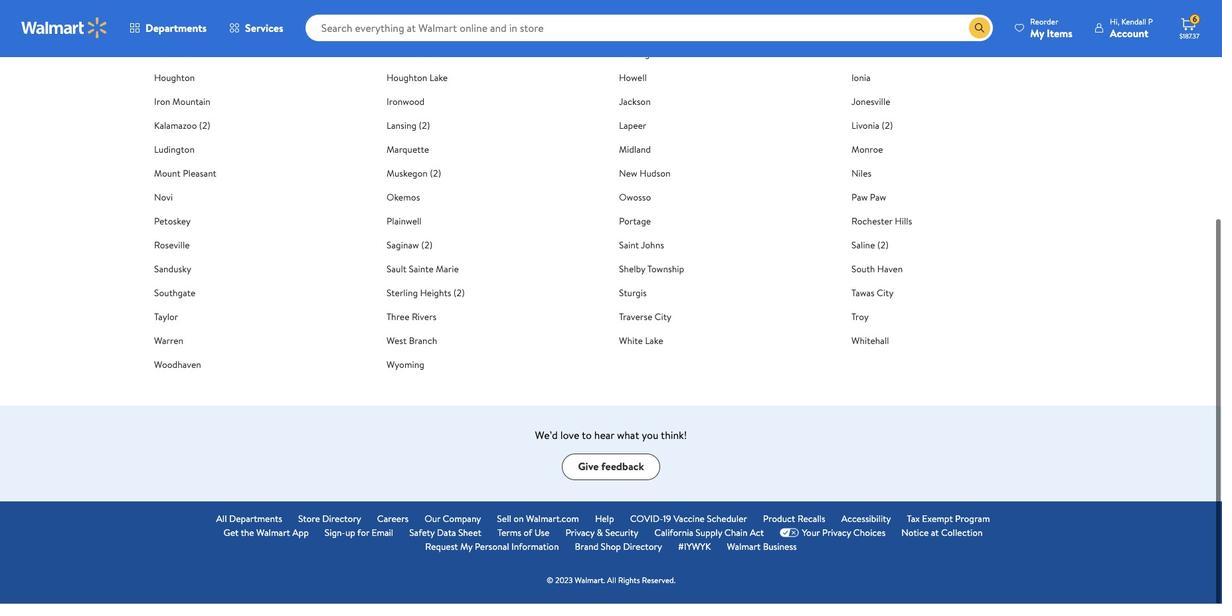 Task type: describe. For each thing, give the bounding box(es) containing it.
2 privacy from the left
[[822, 527, 851, 540]]

muskegon
[[387, 168, 428, 181]]

safety data sheet link
[[409, 527, 482, 541]]

muskegon link
[[387, 168, 428, 181]]

1 paw from the left
[[852, 192, 868, 205]]

(2) for saline (2)
[[878, 240, 889, 253]]

notice at collection request my personal information
[[425, 527, 983, 554]]

what
[[617, 429, 639, 443]]

1 privacy from the left
[[566, 527, 595, 540]]

your privacy choices link
[[780, 527, 886, 541]]

holland link
[[852, 48, 883, 61]]

store directory
[[298, 513, 361, 527]]

rochester hills
[[852, 216, 912, 229]]

three
[[387, 311, 410, 325]]

give feedback button
[[562, 455, 660, 481]]

fowlerville link
[[619, 0, 663, 14]]

(2) for muskegon (2)
[[430, 168, 441, 181]]

1 vertical spatial departments
[[229, 513, 282, 527]]

plainwell link
[[387, 216, 422, 229]]

act
[[750, 527, 764, 540]]

walmart image
[[21, 19, 108, 40]]

tax
[[907, 513, 920, 527]]

you
[[642, 429, 659, 443]]

rochester
[[852, 216, 893, 229]]

niles
[[852, 168, 872, 181]]

sandusky link
[[154, 263, 191, 277]]

kalamazoo
[[154, 120, 197, 133]]

saline link
[[852, 240, 875, 253]]

store directory link
[[298, 513, 361, 527]]

tawas
[[852, 287, 875, 301]]

(2) for kalamazoo (2)
[[199, 120, 211, 133]]

haven for grand haven
[[646, 24, 672, 38]]

departments button
[[118, 13, 218, 45]]

fort
[[387, 0, 404, 14]]

kendall
[[1122, 17, 1147, 28]]

careers
[[377, 513, 409, 527]]

paw paw
[[852, 192, 887, 205]]

all departments link
[[216, 513, 282, 527]]

tawas city
[[852, 287, 894, 301]]

saint johns link
[[619, 240, 664, 253]]

lansing link
[[387, 120, 417, 133]]

new hudson
[[619, 168, 671, 181]]

services
[[245, 22, 283, 37]]

walmart business link
[[727, 541, 797, 555]]

grand for grand rapids
[[852, 24, 877, 38]]

business
[[763, 541, 797, 554]]

petoskey link
[[154, 216, 191, 229]]

0 horizontal spatial directory
[[322, 513, 361, 527]]

iron
[[154, 96, 170, 109]]

at
[[931, 527, 939, 540]]

lapeer link
[[619, 120, 647, 133]]

search icon image
[[975, 24, 985, 35]]

kalamazoo link
[[154, 120, 197, 133]]

saline
[[852, 240, 875, 253]]

for
[[358, 527, 369, 540]]

houghton for houghton lake
[[387, 72, 427, 85]]

safety
[[409, 527, 435, 540]]

sterling heights link
[[387, 287, 451, 301]]

help link
[[595, 513, 614, 527]]

tax exempt program link
[[907, 513, 990, 527]]

owosso link
[[619, 192, 651, 205]]

Walmart Site-Wide search field
[[305, 16, 993, 43]]

portage
[[619, 216, 651, 229]]

account
[[1110, 27, 1149, 42]]

livonia
[[852, 120, 880, 133]]

app
[[292, 527, 309, 540]]

walmart.com
[[526, 513, 579, 527]]

19
[[663, 513, 671, 527]]

give
[[578, 461, 599, 475]]

south haven link
[[852, 263, 903, 277]]

walmart inside "tax exempt program get the walmart app"
[[256, 527, 290, 540]]

request my personal information link
[[425, 541, 559, 555]]

three rivers
[[387, 311, 437, 325]]

mountain
[[172, 96, 211, 109]]

sault
[[387, 263, 407, 277]]

gaylord
[[154, 24, 186, 38]]

warren
[[154, 335, 183, 348]]

sandusky
[[154, 263, 191, 277]]

2023
[[555, 576, 573, 587]]

lansing
[[387, 120, 417, 133]]

reorder my items
[[1031, 17, 1073, 42]]

greenville
[[387, 48, 428, 61]]

sainte
[[409, 263, 434, 277]]

south haven
[[852, 263, 903, 277]]

wyoming
[[387, 359, 425, 372]]

tawas city link
[[852, 287, 894, 301]]

sault sainte marie
[[387, 263, 459, 277]]

the
[[241, 527, 254, 540]]

grand for grand blanc
[[387, 24, 411, 38]]

privacy & security link
[[566, 527, 639, 541]]

store
[[298, 513, 320, 527]]

holland
[[852, 48, 883, 61]]

sell on walmart.com link
[[497, 513, 579, 527]]

blanc
[[414, 24, 436, 38]]

2 paw from the left
[[870, 192, 887, 205]]

traverse city
[[619, 311, 672, 325]]

gaylord link
[[154, 24, 186, 38]]

0 vertical spatial all
[[216, 513, 227, 527]]

reorder
[[1031, 17, 1059, 28]]

fremont
[[852, 0, 886, 14]]

white
[[619, 335, 643, 348]]



Task type: vqa. For each thing, say whether or not it's contained in the screenshot.
Hastings link
yes



Task type: locate. For each thing, give the bounding box(es) containing it.
grand blanc
[[387, 24, 436, 38]]

1 vertical spatial haven
[[878, 263, 903, 277]]

midland
[[619, 144, 651, 157]]

your privacy choices
[[802, 527, 886, 540]]

(2) down mountain
[[199, 120, 211, 133]]

marie
[[436, 263, 459, 277]]

use
[[535, 527, 550, 540]]

0 vertical spatial walmart
[[256, 527, 290, 540]]

&
[[597, 527, 603, 540]]

0 horizontal spatial haven
[[646, 24, 672, 38]]

0 horizontal spatial my
[[460, 541, 473, 554]]

items
[[1047, 27, 1073, 42]]

departments up grandville
[[146, 22, 207, 37]]

lake for houghton lake
[[430, 72, 448, 85]]

1 horizontal spatial paw
[[870, 192, 887, 205]]

#iywyk link
[[678, 541, 711, 555]]

departments
[[146, 22, 207, 37], [229, 513, 282, 527]]

iron mountain
[[154, 96, 211, 109]]

sell
[[497, 513, 512, 527]]

brand shop directory link
[[575, 541, 662, 555]]

saginaw (2)
[[387, 240, 433, 253]]

#iywyk
[[678, 541, 711, 554]]

gratiot
[[406, 0, 435, 14]]

chain
[[725, 527, 748, 540]]

grand for grand haven
[[619, 24, 644, 38]]

supply
[[696, 527, 722, 540]]

houghton down greenville link
[[387, 72, 427, 85]]

jackson link
[[619, 96, 651, 109]]

sturgis link
[[619, 287, 647, 301]]

love
[[561, 429, 580, 443]]

departments up the
[[229, 513, 282, 527]]

grand down fort
[[387, 24, 411, 38]]

(2) right saline
[[878, 240, 889, 253]]

0 horizontal spatial walmart
[[256, 527, 290, 540]]

walmart
[[256, 527, 290, 540], [727, 541, 761, 554]]

product recalls link
[[763, 513, 826, 527]]

my left items
[[1031, 27, 1045, 42]]

grand haven
[[619, 24, 672, 38]]

on
[[514, 513, 524, 527]]

marquette
[[387, 144, 429, 157]]

reserved.
[[642, 576, 676, 587]]

paw up the rochester hills
[[870, 192, 887, 205]]

haven for south haven
[[878, 263, 903, 277]]

(2) for lansing (2)
[[419, 120, 430, 133]]

my inside reorder my items
[[1031, 27, 1045, 42]]

terms of use
[[498, 527, 550, 540]]

to
[[582, 429, 592, 443]]

clear search field text image
[[953, 24, 964, 34]]

grand rapids link
[[852, 24, 905, 38]]

grand up holland link
[[852, 24, 877, 38]]

my down "sheet" at the bottom of the page
[[460, 541, 473, 554]]

hastings
[[619, 48, 654, 61]]

1 houghton from the left
[[154, 72, 195, 85]]

ludington link
[[154, 144, 195, 157]]

grand haven link
[[619, 24, 672, 38]]

(2) for saginaw (2)
[[421, 240, 433, 253]]

1 horizontal spatial haven
[[878, 263, 903, 277]]

city for traverse city
[[655, 311, 672, 325]]

1 horizontal spatial my
[[1031, 27, 1045, 42]]

we'd love to hear what you think!
[[535, 429, 687, 443]]

marquette link
[[387, 144, 429, 157]]

hear
[[594, 429, 615, 443]]

0 vertical spatial city
[[877, 287, 894, 301]]

1 horizontal spatial departments
[[229, 513, 282, 527]]

city for tawas city
[[877, 287, 894, 301]]

grandville link
[[154, 48, 195, 61]]

wyoming link
[[387, 359, 425, 372]]

0 horizontal spatial lake
[[430, 72, 448, 85]]

1 horizontal spatial all
[[607, 576, 616, 587]]

our company link
[[425, 513, 481, 527]]

novi
[[154, 192, 173, 205]]

0 vertical spatial haven
[[646, 24, 672, 38]]

$187.37
[[1180, 33, 1200, 42]]

warren link
[[154, 335, 183, 348]]

saginaw link
[[387, 240, 419, 253]]

(2) right livonia
[[882, 120, 893, 133]]

houghton for houghton link
[[154, 72, 195, 85]]

1 vertical spatial directory
[[623, 541, 662, 554]]

west branch
[[387, 335, 437, 348]]

hudson
[[640, 168, 671, 181]]

1 vertical spatial city
[[655, 311, 672, 325]]

p
[[1149, 17, 1153, 28]]

covid-
[[630, 513, 663, 527]]

give feedback
[[578, 461, 644, 475]]

new
[[619, 168, 638, 181]]

1 vertical spatial all
[[607, 576, 616, 587]]

city right traverse
[[655, 311, 672, 325]]

shelby township link
[[619, 263, 684, 277]]

white lake
[[619, 335, 663, 348]]

0 horizontal spatial grand
[[387, 24, 411, 38]]

sign-
[[325, 527, 345, 540]]

novi link
[[154, 192, 173, 205]]

livonia (2)
[[852, 120, 893, 133]]

1 horizontal spatial walmart
[[727, 541, 761, 554]]

2 grand from the left
[[619, 24, 644, 38]]

1 horizontal spatial grand
[[619, 24, 644, 38]]

privacy up brand
[[566, 527, 595, 540]]

1 vertical spatial lake
[[645, 335, 663, 348]]

privacy choices icon image
[[780, 530, 800, 539]]

whitehall
[[852, 335, 889, 348]]

1 horizontal spatial houghton
[[387, 72, 427, 85]]

california supply chain act link
[[655, 527, 764, 541]]

choices
[[854, 527, 886, 540]]

1 horizontal spatial privacy
[[822, 527, 851, 540]]

company
[[443, 513, 481, 527]]

privacy right your
[[822, 527, 851, 540]]

city right tawas
[[877, 287, 894, 301]]

(2) for livonia (2)
[[882, 120, 893, 133]]

walmart.
[[575, 576, 605, 587]]

collection
[[941, 527, 983, 540]]

1 horizontal spatial lake
[[645, 335, 663, 348]]

0 vertical spatial lake
[[430, 72, 448, 85]]

paw down niles
[[852, 192, 868, 205]]

scheduler
[[707, 513, 747, 527]]

houghton link
[[154, 72, 195, 85]]

johns
[[641, 240, 664, 253]]

walmart right the
[[256, 527, 290, 540]]

0 vertical spatial departments
[[146, 22, 207, 37]]

haven right south
[[878, 263, 903, 277]]

directory up sign-
[[322, 513, 361, 527]]

accessibility link
[[842, 513, 891, 527]]

mount pleasant link
[[154, 168, 217, 181]]

grand up hastings
[[619, 24, 644, 38]]

sign-up for email
[[325, 527, 393, 540]]

0 horizontal spatial city
[[655, 311, 672, 325]]

saint
[[619, 240, 639, 253]]

my inside notice at collection request my personal information
[[460, 541, 473, 554]]

(2) right heights
[[454, 287, 465, 301]]

all left rights at the bottom
[[607, 576, 616, 587]]

0 vertical spatial directory
[[322, 513, 361, 527]]

0 horizontal spatial houghton
[[154, 72, 195, 85]]

three rivers link
[[387, 311, 437, 325]]

3 grand from the left
[[852, 24, 877, 38]]

2 houghton from the left
[[387, 72, 427, 85]]

brand
[[575, 541, 599, 554]]

0 horizontal spatial departments
[[146, 22, 207, 37]]

fremont link
[[852, 0, 886, 14]]

departments inside dropdown button
[[146, 22, 207, 37]]

your
[[802, 527, 820, 540]]

1 vertical spatial walmart
[[727, 541, 761, 554]]

1 vertical spatial my
[[460, 541, 473, 554]]

walmart down chain
[[727, 541, 761, 554]]

(2) right lansing link
[[419, 120, 430, 133]]

haven down fowlerville link on the right of page
[[646, 24, 672, 38]]

request
[[425, 541, 458, 554]]

okemos link
[[387, 192, 420, 205]]

sell on walmart.com
[[497, 513, 579, 527]]

1 horizontal spatial city
[[877, 287, 894, 301]]

information
[[512, 541, 559, 554]]

1 grand from the left
[[387, 24, 411, 38]]

sterling
[[387, 287, 418, 301]]

all up get
[[216, 513, 227, 527]]

(2) right saginaw link
[[421, 240, 433, 253]]

lake for white lake
[[645, 335, 663, 348]]

haven
[[646, 24, 672, 38], [878, 263, 903, 277]]

0 horizontal spatial privacy
[[566, 527, 595, 540]]

(2) right "muskegon"
[[430, 168, 441, 181]]

white lake link
[[619, 335, 663, 348]]

of
[[524, 527, 532, 540]]

feedback
[[601, 461, 644, 475]]

houghton down grandville
[[154, 72, 195, 85]]

2 horizontal spatial grand
[[852, 24, 877, 38]]

Search search field
[[305, 16, 993, 43]]

0 horizontal spatial all
[[216, 513, 227, 527]]

1 horizontal spatial directory
[[623, 541, 662, 554]]

directory down security
[[623, 541, 662, 554]]

0 horizontal spatial paw
[[852, 192, 868, 205]]

0 vertical spatial my
[[1031, 27, 1045, 42]]

© 2023 walmart. all rights reserved.
[[547, 576, 676, 587]]

troy link
[[852, 311, 869, 325]]



